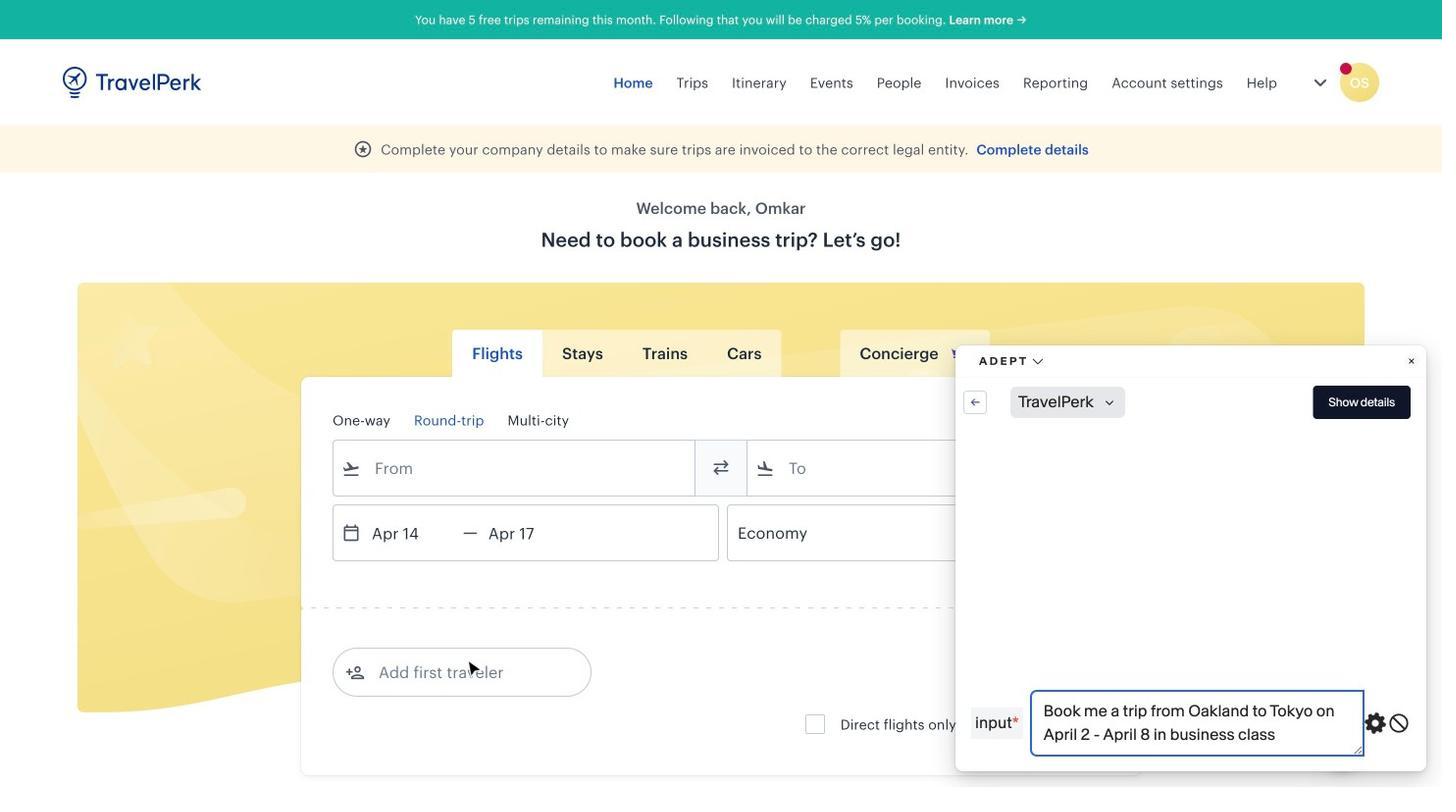 Task type: describe. For each thing, give the bounding box(es) containing it.
To search field
[[775, 452, 1084, 484]]

Add first traveler search field
[[365, 657, 569, 688]]

Depart text field
[[361, 506, 463, 560]]



Task type: vqa. For each thing, say whether or not it's contained in the screenshot.
Depart text box
yes



Task type: locate. For each thing, give the bounding box(es) containing it.
From search field
[[361, 452, 669, 484]]

Return text field
[[478, 506, 580, 560]]



